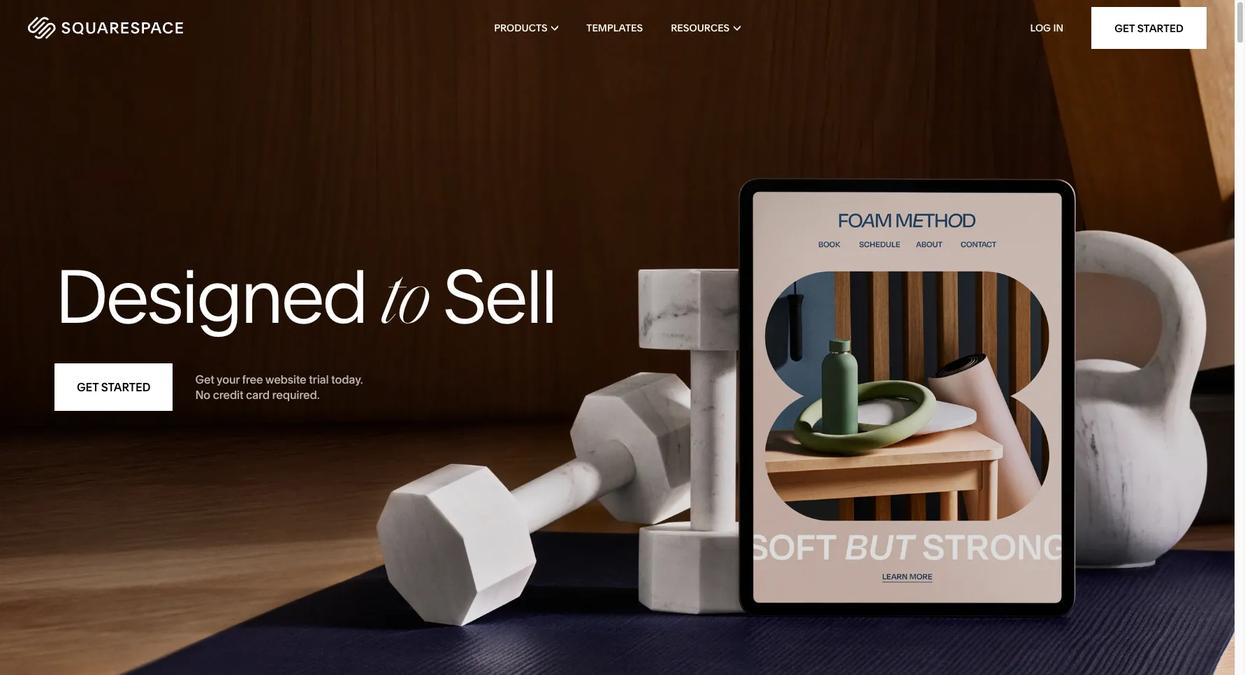 Task type: describe. For each thing, give the bounding box(es) containing it.
1 horizontal spatial get started
[[1115, 21, 1184, 35]]

squarespace logo link
[[28, 17, 264, 39]]

today.
[[331, 372, 363, 386]]

required.
[[272, 388, 320, 402]]

designed to sell
[[55, 252, 556, 342]]

2 horizontal spatial get
[[1115, 21, 1135, 35]]

products
[[494, 22, 548, 34]]

trial
[[309, 372, 329, 386]]

templates link
[[587, 0, 643, 56]]

log
[[1031, 22, 1051, 34]]

designed
[[55, 252, 366, 342]]

1 vertical spatial started
[[101, 380, 151, 394]]

1 horizontal spatial get started link
[[1092, 7, 1207, 49]]

website
[[265, 372, 306, 386]]

sell
[[443, 252, 556, 342]]

0 horizontal spatial get
[[77, 380, 99, 394]]

in
[[1054, 22, 1064, 34]]

to
[[381, 268, 428, 341]]



Task type: vqa. For each thing, say whether or not it's contained in the screenshot.
the middle the Get
yes



Task type: locate. For each thing, give the bounding box(es) containing it.
get your free website trial today. no credit card required.
[[195, 372, 363, 402]]

0 horizontal spatial started
[[101, 380, 151, 394]]

0 horizontal spatial get started link
[[55, 363, 173, 411]]

get started
[[1115, 21, 1184, 35], [77, 380, 151, 394]]

resources button
[[671, 0, 741, 56]]

templates
[[587, 22, 643, 34]]

1 horizontal spatial started
[[1138, 21, 1184, 35]]

products button
[[494, 0, 559, 56]]

1 vertical spatial get started
[[77, 380, 151, 394]]

0 vertical spatial get started
[[1115, 21, 1184, 35]]

0 vertical spatial get started link
[[1092, 7, 1207, 49]]

card
[[246, 388, 270, 402]]

credit
[[213, 388, 244, 402]]

no
[[195, 388, 210, 402]]

free
[[242, 372, 263, 386]]

1 horizontal spatial get
[[195, 372, 214, 386]]

1 vertical spatial get started link
[[55, 363, 173, 411]]

log             in link
[[1031, 22, 1064, 34]]

resources
[[671, 22, 730, 34]]

started
[[1138, 21, 1184, 35], [101, 380, 151, 394]]

your
[[217, 372, 240, 386]]

0 vertical spatial started
[[1138, 21, 1184, 35]]

0 horizontal spatial get started
[[77, 380, 151, 394]]

log             in
[[1031, 22, 1064, 34]]

squarespace logo image
[[28, 17, 183, 39]]

get inside the get your free website trial today. no credit card required.
[[195, 372, 214, 386]]

get
[[1115, 21, 1135, 35], [195, 372, 214, 386], [77, 380, 99, 394]]

get started link
[[1092, 7, 1207, 49], [55, 363, 173, 411]]



